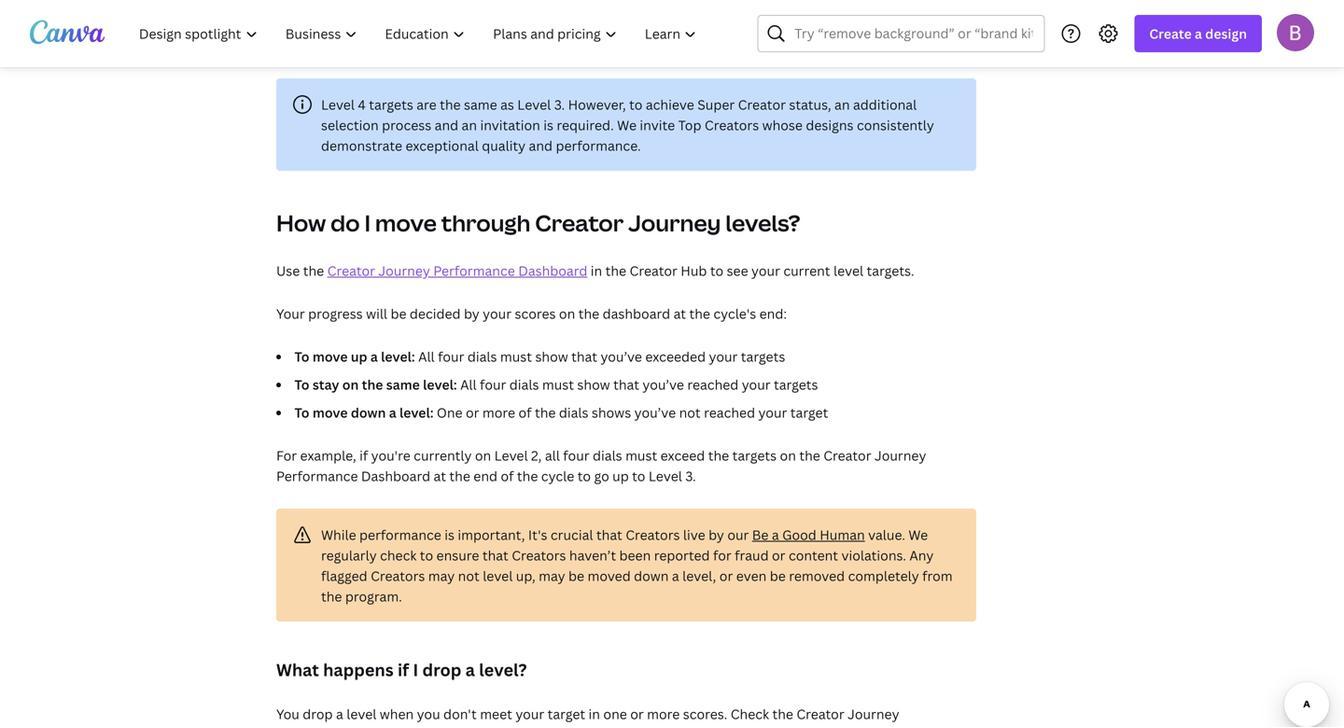 Task type: vqa. For each thing, say whether or not it's contained in the screenshot.


Task type: locate. For each thing, give the bounding box(es) containing it.
keeping
[[657, 726, 706, 727]]

regularly up the flagged
[[321, 547, 377, 565]]

is left required.
[[544, 116, 554, 134]]

all up one
[[461, 376, 477, 394]]

it's
[[528, 526, 548, 544]]

more inside you drop a level when you don't meet your target in one or more scores. check the creator journey performance dashboard regularly to track your progress. by keeping an eye on your targets, you can enhanc
[[647, 706, 680, 723]]

we up any
[[909, 526, 928, 544]]

journey up can
[[848, 706, 900, 723]]

1 vertical spatial drop
[[303, 706, 333, 723]]

scores.
[[683, 706, 728, 723]]

1 horizontal spatial down
[[634, 567, 669, 585]]

what happens if i drop a level?
[[276, 659, 535, 682]]

you've for shows
[[635, 404, 676, 422]]

at up exceeded
[[674, 305, 686, 323]]

creator up human
[[824, 447, 872, 465]]

at inside for example, if you're currently on level 2, all four dials must exceed the targets on the creator journey performance dashboard at the end of the cycle to go up to level 3.
[[434, 467, 446, 485]]

our
[[728, 526, 749, 544]]

must up to move down a level: one or more of the dials shows you've not reached your target
[[542, 376, 574, 394]]

progress
[[308, 305, 363, 323]]

1 horizontal spatial if
[[398, 659, 409, 682]]

value.
[[869, 526, 906, 544]]

0 horizontal spatial 3.
[[554, 96, 565, 113]]

whose
[[763, 116, 803, 134]]

3 to from the top
[[295, 404, 310, 422]]

a down reported
[[672, 567, 680, 585]]

1 horizontal spatial regularly
[[434, 726, 490, 727]]

2 horizontal spatial level
[[834, 262, 864, 280]]

that inside value. we regularly check to ensure that creators haven't been reported for fraud or content violations. any flagged creators may not level up, may be moved down a level, or even be removed completely from the program.
[[483, 547, 509, 565]]

1 vertical spatial we
[[909, 526, 928, 544]]

0 horizontal spatial show
[[536, 348, 568, 366]]

by right the decided on the top left of page
[[464, 305, 480, 323]]

all
[[545, 447, 560, 465]]

1 horizontal spatial not
[[679, 404, 701, 422]]

2 vertical spatial move
[[313, 404, 348, 422]]

drop up don't
[[423, 659, 462, 682]]

0 vertical spatial and
[[435, 116, 459, 134]]

how do i move through creator journey levels?
[[276, 208, 801, 238]]

regularly
[[321, 547, 377, 565], [434, 726, 490, 727]]

1 vertical spatial move
[[313, 348, 348, 366]]

four
[[438, 348, 465, 366], [480, 376, 507, 394], [563, 447, 590, 465]]

in up progress.
[[589, 706, 600, 723]]

is inside level 4 targets are the same as level 3. however, to achieve super creator status, an additional selection process and an invitation is required. we invite top creators whose designs consistently demonstrate exceptional quality and performance.
[[544, 116, 554, 134]]

0 vertical spatial in
[[591, 262, 603, 280]]

you've down dashboard
[[601, 348, 642, 366]]

2 vertical spatial an
[[709, 726, 724, 727]]

1 horizontal spatial target
[[791, 404, 829, 422]]

not down ensure
[[458, 567, 480, 585]]

be right will
[[391, 305, 407, 323]]

drop inside you drop a level when you don't meet your target in one or more scores. check the creator journey performance dashboard regularly to track your progress. by keeping an eye on your targets, you can enhanc
[[303, 706, 333, 723]]

level inside you drop a level when you don't meet your target in one or more scores. check the creator journey performance dashboard regularly to track your progress. by keeping an eye on your targets, you can enhanc
[[347, 706, 377, 723]]

cycle's
[[714, 305, 757, 323]]

level:
[[381, 348, 415, 366], [423, 376, 457, 394], [400, 404, 434, 422]]

all
[[419, 348, 435, 366], [461, 376, 477, 394]]

1 vertical spatial regularly
[[434, 726, 490, 727]]

1 horizontal spatial be
[[569, 567, 585, 585]]

1 vertical spatial is
[[445, 526, 455, 544]]

a down the happens
[[336, 706, 343, 723]]

you've down exceeded
[[643, 376, 684, 394]]

down down been
[[634, 567, 669, 585]]

0 horizontal spatial all
[[419, 348, 435, 366]]

1 horizontal spatial an
[[709, 726, 724, 727]]

you left don't
[[417, 706, 440, 723]]

up
[[351, 348, 368, 366], [613, 467, 629, 485]]

1 vertical spatial same
[[386, 376, 420, 394]]

dials up go
[[593, 447, 623, 465]]

2 vertical spatial dashboard
[[361, 726, 431, 727]]

1 vertical spatial all
[[461, 376, 477, 394]]

dashboard down you're
[[361, 467, 431, 485]]

creators down check
[[371, 567, 425, 585]]

0 vertical spatial by
[[464, 305, 480, 323]]

if for i
[[398, 659, 409, 682]]

level
[[321, 96, 355, 113], [518, 96, 551, 113], [495, 447, 528, 465], [649, 467, 683, 485]]

an inside you drop a level when you don't meet your target in one or more scores. check the creator journey performance dashboard regularly to track your progress. by keeping an eye on your targets, you can enhanc
[[709, 726, 724, 727]]

1 vertical spatial if
[[398, 659, 409, 682]]

0 horizontal spatial down
[[351, 404, 386, 422]]

0 horizontal spatial not
[[458, 567, 480, 585]]

0 vertical spatial you've
[[601, 348, 642, 366]]

1 vertical spatial 3.
[[686, 467, 696, 485]]

the left cycle's
[[690, 305, 711, 323]]

1 vertical spatial you've
[[643, 376, 684, 394]]

0 vertical spatial is
[[544, 116, 554, 134]]

the
[[440, 96, 461, 113], [303, 262, 324, 280], [606, 262, 627, 280], [579, 305, 600, 323], [690, 305, 711, 323], [362, 376, 383, 394], [535, 404, 556, 422], [709, 447, 730, 465], [800, 447, 821, 465], [450, 467, 471, 485], [517, 467, 538, 485], [321, 588, 342, 606], [773, 706, 794, 723]]

to for to stay on the same level: all four dials must show that you've reached your targets
[[295, 376, 310, 394]]

that up shows
[[614, 376, 640, 394]]

dashboard for don't
[[361, 726, 431, 727]]

creator up progress
[[327, 262, 375, 280]]

0 vertical spatial 3.
[[554, 96, 565, 113]]

you've right shows
[[635, 404, 676, 422]]

0 horizontal spatial be
[[391, 305, 407, 323]]

journey up value.
[[875, 447, 927, 465]]

a right be
[[772, 526, 779, 544]]

regularly down don't
[[434, 726, 490, 727]]

dashboard inside you drop a level when you don't meet your target in one or more scores. check the creator journey performance dashboard regularly to track your progress. by keeping an eye on your targets, you can enhanc
[[361, 726, 431, 727]]

levels?
[[726, 208, 801, 238]]

an down scores.
[[709, 726, 724, 727]]

a inside you drop a level when you don't meet your target in one or more scores. check the creator journey performance dashboard regularly to track your progress. by keeping an eye on your targets, you can enhanc
[[336, 706, 343, 723]]

process
[[382, 116, 432, 134]]

1 vertical spatial must
[[542, 376, 574, 394]]

performance inside for example, if you're currently on level 2, all four dials must exceed the targets on the creator journey performance dashboard at the end of the cycle to go up to level 3.
[[276, 467, 358, 485]]

1 vertical spatial in
[[589, 706, 600, 723]]

1 vertical spatial performance
[[276, 467, 358, 485]]

reached
[[688, 376, 739, 394], [704, 404, 756, 422]]

check
[[731, 706, 770, 723]]

moved
[[588, 567, 631, 585]]

1 vertical spatial target
[[548, 706, 586, 723]]

1 horizontal spatial by
[[709, 526, 725, 544]]

if inside for example, if you're currently on level 2, all four dials must exceed the targets on the creator journey performance dashboard at the end of the cycle to go up to level 3.
[[360, 447, 368, 465]]

1 vertical spatial reached
[[704, 404, 756, 422]]

dashboard down when
[[361, 726, 431, 727]]

1 horizontal spatial we
[[909, 526, 928, 544]]

dials down your progress will be decided by your scores on the dashboard at the cycle's end:
[[468, 348, 497, 366]]

1 vertical spatial an
[[462, 116, 477, 134]]

0 horizontal spatial i
[[365, 208, 371, 238]]

1 horizontal spatial level
[[483, 567, 513, 585]]

or up by
[[631, 706, 644, 723]]

to move down a level: one or more of the dials shows you've not reached your target
[[295, 404, 829, 422]]

the inside value. we regularly check to ensure that creators haven't been reported for fraud or content violations. any flagged creators may not level up, may be moved down a level, or even be removed completely from the program.
[[321, 588, 342, 606]]

2 vertical spatial level
[[347, 706, 377, 723]]

at
[[674, 305, 686, 323], [434, 467, 446, 485]]

creator up the whose
[[738, 96, 786, 113]]

0 horizontal spatial of
[[501, 467, 514, 485]]

to down meet
[[493, 726, 506, 727]]

target inside you drop a level when you don't meet your target in one or more scores. check the creator journey performance dashboard regularly to track your progress. by keeping an eye on your targets, you can enhanc
[[548, 706, 586, 723]]

down inside value. we regularly check to ensure that creators haven't been reported for fraud or content violations. any flagged creators may not level up, may be moved down a level, or even be removed completely from the program.
[[634, 567, 669, 585]]

to for to move up a level: all four dials must show that you've exceeded your targets
[[295, 348, 310, 366]]

3. up required.
[[554, 96, 565, 113]]

dashboard inside for example, if you're currently on level 2, all four dials must exceed the targets on the creator journey performance dashboard at the end of the cycle to go up to level 3.
[[361, 467, 431, 485]]

on right scores
[[559, 305, 576, 323]]

move up stay
[[313, 348, 348, 366]]

1 horizontal spatial may
[[539, 567, 566, 585]]

0 vertical spatial down
[[351, 404, 386, 422]]

1 vertical spatial dashboard
[[361, 467, 431, 485]]

reported
[[654, 547, 710, 565]]

or inside you drop a level when you don't meet your target in one or more scores. check the creator journey performance dashboard regularly to track your progress. by keeping an eye on your targets, you can enhanc
[[631, 706, 644, 723]]

program.
[[345, 588, 402, 606]]

1 vertical spatial i
[[413, 659, 419, 682]]

more
[[483, 404, 516, 422], [647, 706, 680, 723]]

0 vertical spatial same
[[464, 96, 497, 113]]

1 vertical spatial to
[[295, 376, 310, 394]]

level: up one
[[423, 376, 457, 394]]

you've
[[601, 348, 642, 366], [643, 376, 684, 394], [635, 404, 676, 422]]

performance for currently
[[276, 467, 358, 485]]

your
[[752, 262, 781, 280], [483, 305, 512, 323], [709, 348, 738, 366], [742, 376, 771, 394], [759, 404, 788, 422], [516, 706, 545, 723], [544, 726, 573, 727], [772, 726, 801, 727]]

an
[[835, 96, 850, 113], [462, 116, 477, 134], [709, 726, 724, 727]]

creator journey performance dashboard link
[[327, 262, 588, 280]]

if
[[360, 447, 368, 465], [398, 659, 409, 682]]

1 horizontal spatial same
[[464, 96, 497, 113]]

dials inside for example, if you're currently on level 2, all four dials must exceed the targets on the creator journey performance dashboard at the end of the cycle to go up to level 3.
[[593, 447, 623, 465]]

you
[[417, 706, 440, 723], [855, 726, 879, 727]]

up right go
[[613, 467, 629, 485]]

1 vertical spatial by
[[709, 526, 725, 544]]

a down will
[[371, 348, 378, 366]]

up down will
[[351, 348, 368, 366]]

same inside level 4 targets are the same as level 3. however, to achieve super creator status, an additional selection process and an invitation is required. we invite top creators whose designs consistently demonstrate exceptional quality and performance.
[[464, 96, 497, 113]]

2 horizontal spatial must
[[626, 447, 658, 465]]

creator up targets,
[[797, 706, 845, 723]]

removed
[[789, 567, 845, 585]]

level right as
[[518, 96, 551, 113]]

journey inside you drop a level when you don't meet your target in one or more scores. check the creator journey performance dashboard regularly to track your progress. by keeping an eye on your targets, you can enhanc
[[848, 706, 900, 723]]

if for you're
[[360, 447, 368, 465]]

move down stay
[[313, 404, 348, 422]]

of
[[519, 404, 532, 422], [501, 467, 514, 485]]

1 vertical spatial not
[[458, 567, 480, 585]]

show up shows
[[578, 376, 610, 394]]

may
[[428, 567, 455, 585], [539, 567, 566, 585]]

been
[[620, 547, 651, 565]]

0 vertical spatial up
[[351, 348, 368, 366]]

1 vertical spatial of
[[501, 467, 514, 485]]

decided
[[410, 305, 461, 323]]

more up keeping
[[647, 706, 680, 723]]

an up the exceptional
[[462, 116, 477, 134]]

0 horizontal spatial at
[[434, 467, 446, 485]]

that down important,
[[483, 547, 509, 565]]

the down use the creator journey performance dashboard in the creator hub to see your current level targets.
[[579, 305, 600, 323]]

2 horizontal spatial four
[[563, 447, 590, 465]]

content
[[789, 547, 839, 565]]

dashboard
[[518, 262, 588, 280], [361, 467, 431, 485], [361, 726, 431, 727]]

0 vertical spatial regularly
[[321, 547, 377, 565]]

are
[[417, 96, 437, 113]]

in down how do i move through creator journey levels?
[[591, 262, 603, 280]]

while
[[321, 526, 356, 544]]

not up 'exceed'
[[679, 404, 701, 422]]

1 horizontal spatial you
[[855, 726, 879, 727]]

end
[[474, 467, 498, 485]]

journey
[[629, 208, 721, 238], [379, 262, 430, 280], [875, 447, 927, 465], [848, 706, 900, 723]]

0 horizontal spatial regularly
[[321, 547, 377, 565]]

even
[[737, 567, 767, 585]]

creators down it's on the left bottom of the page
[[512, 547, 566, 565]]

2 to from the top
[[295, 376, 310, 394]]

0 horizontal spatial we
[[617, 116, 637, 134]]

performance inside you drop a level when you don't meet your target in one or more scores. check the creator journey performance dashboard regularly to track your progress. by keeping an eye on your targets, you can enhanc
[[276, 726, 358, 727]]

0 vertical spatial of
[[519, 404, 532, 422]]

0 vertical spatial level:
[[381, 348, 415, 366]]

0 horizontal spatial four
[[438, 348, 465, 366]]

show up to stay on the same level: all four dials must show that you've reached your targets
[[536, 348, 568, 366]]

will
[[366, 305, 388, 323]]

must left 'exceed'
[[626, 447, 658, 465]]

level,
[[683, 567, 717, 585]]

performance.
[[556, 137, 641, 155]]

to
[[295, 348, 310, 366], [295, 376, 310, 394], [295, 404, 310, 422]]

i right do at the left top of the page
[[365, 208, 371, 238]]

dashboard up scores
[[518, 262, 588, 280]]

level?
[[479, 659, 527, 682]]

all down the decided on the top left of page
[[419, 348, 435, 366]]

may down ensure
[[428, 567, 455, 585]]

to inside value. we regularly check to ensure that creators haven't been reported for fraud or content violations. any flagged creators may not level up, may be moved down a level, or even be removed completely from the program.
[[420, 547, 433, 565]]

0 vertical spatial an
[[835, 96, 850, 113]]

we
[[617, 116, 637, 134], [909, 526, 928, 544]]

on down check
[[753, 726, 769, 727]]

0 horizontal spatial same
[[386, 376, 420, 394]]

2 may from the left
[[539, 567, 566, 585]]

1 horizontal spatial i
[[413, 659, 419, 682]]

i up when
[[413, 659, 419, 682]]

2 vertical spatial you've
[[635, 404, 676, 422]]

creator inside you drop a level when you don't meet your target in one or more scores. check the creator journey performance dashboard regularly to track your progress. by keeping an eye on your targets, you can enhanc
[[797, 706, 845, 723]]

four down to move up a level: all four dials must show that you've exceeded your targets
[[480, 376, 507, 394]]

we inside value. we regularly check to ensure that creators haven't been reported for fraud or content violations. any flagged creators may not level up, may be moved down a level, or even be removed completely from the program.
[[909, 526, 928, 544]]

1 vertical spatial down
[[634, 567, 669, 585]]

to down your
[[295, 348, 310, 366]]

dials
[[468, 348, 497, 366], [510, 376, 539, 394], [559, 404, 589, 422], [593, 447, 623, 465]]

or
[[466, 404, 480, 422], [772, 547, 786, 565], [720, 567, 733, 585], [631, 706, 644, 723]]

on right stay
[[343, 376, 359, 394]]

0 vertical spatial drop
[[423, 659, 462, 682]]

creators inside level 4 targets are the same as level 3. however, to achieve super creator status, an additional selection process and an invitation is required. we invite top creators whose designs consistently demonstrate exceptional quality and performance.
[[705, 116, 759, 134]]

if up when
[[398, 659, 409, 682]]

creator inside level 4 targets are the same as level 3. however, to achieve super creator status, an additional selection process and an invitation is required. we invite top creators whose designs consistently demonstrate exceptional quality and performance.
[[738, 96, 786, 113]]

to inside you drop a level when you don't meet your target in one or more scores. check the creator journey performance dashboard regularly to track your progress. by keeping an eye on your targets, you can enhanc
[[493, 726, 506, 727]]

0 horizontal spatial if
[[360, 447, 368, 465]]

performance down 'you'
[[276, 726, 358, 727]]

of inside for example, if you're currently on level 2, all four dials must exceed the targets on the creator journey performance dashboard at the end of the cycle to go up to level 3.
[[501, 467, 514, 485]]

performance down example,
[[276, 467, 358, 485]]

in
[[591, 262, 603, 280], [589, 706, 600, 723]]

journey inside for example, if you're currently on level 2, all four dials must exceed the targets on the creator journey performance dashboard at the end of the cycle to go up to level 3.
[[875, 447, 927, 465]]

four inside for example, if you're currently on level 2, all four dials must exceed the targets on the creator journey performance dashboard at the end of the cycle to go up to level 3.
[[563, 447, 590, 465]]

be right even
[[770, 567, 786, 585]]

0 horizontal spatial by
[[464, 305, 480, 323]]

you left can
[[855, 726, 879, 727]]

1 horizontal spatial all
[[461, 376, 477, 394]]

reached up 'exceed'
[[704, 404, 756, 422]]

0 vertical spatial not
[[679, 404, 701, 422]]

0 vertical spatial at
[[674, 305, 686, 323]]

2 vertical spatial must
[[626, 447, 658, 465]]

violations.
[[842, 547, 907, 565]]

1 to from the top
[[295, 348, 310, 366]]

exceed
[[661, 447, 705, 465]]

level inside value. we regularly check to ensure that creators haven't been reported for fraud or content violations. any flagged creators may not level up, may be moved down a level, or even be removed completely from the program.
[[483, 567, 513, 585]]

achieve
[[646, 96, 695, 113]]

the down the flagged
[[321, 588, 342, 606]]

move right do at the left top of the page
[[375, 208, 437, 238]]

0 horizontal spatial level
[[347, 706, 377, 723]]

to left stay
[[295, 376, 310, 394]]

0 horizontal spatial is
[[445, 526, 455, 544]]

you're
[[371, 447, 411, 465]]

0 vertical spatial more
[[483, 404, 516, 422]]

your
[[276, 305, 305, 323]]

cycle
[[541, 467, 575, 485]]

level: for to move up a level:
[[381, 348, 415, 366]]

level left the up,
[[483, 567, 513, 585]]

journey up hub
[[629, 208, 721, 238]]

2 vertical spatial four
[[563, 447, 590, 465]]

the down 2,
[[517, 467, 538, 485]]

create a design button
[[1135, 15, 1263, 52]]

1 may from the left
[[428, 567, 455, 585]]

from
[[923, 567, 953, 585]]

four right all
[[563, 447, 590, 465]]

you drop a level when you don't meet your target in one or more scores. check the creator journey performance dashboard regularly to track your progress. by keeping an eye on your targets, you can enhanc
[[276, 706, 962, 727]]

2,
[[531, 447, 542, 465]]

a inside dropdown button
[[1195, 25, 1203, 42]]

an up designs
[[835, 96, 850, 113]]

down up you're
[[351, 404, 386, 422]]

0 vertical spatial to
[[295, 348, 310, 366]]

level: left one
[[400, 404, 434, 422]]

targets,
[[804, 726, 852, 727]]

0 vertical spatial target
[[791, 404, 829, 422]]

check
[[380, 547, 417, 565]]

create a design
[[1150, 25, 1248, 42]]

Try "remove background" or "brand kit" search field
[[795, 16, 1033, 51]]

drop right 'you'
[[303, 706, 333, 723]]

1 horizontal spatial up
[[613, 467, 629, 485]]

0 vertical spatial you
[[417, 706, 440, 723]]

reached down exceeded
[[688, 376, 739, 394]]

by
[[464, 305, 480, 323], [709, 526, 725, 544]]

0 vertical spatial reached
[[688, 376, 739, 394]]

exceeded
[[646, 348, 706, 366]]

level: down will
[[381, 348, 415, 366]]

a inside value. we regularly check to ensure that creators haven't been reported for fraud or content violations. any flagged creators may not level up, may be moved down a level, or even be removed completely from the program.
[[672, 567, 680, 585]]

1 vertical spatial more
[[647, 706, 680, 723]]

if left you're
[[360, 447, 368, 465]]

same up you're
[[386, 376, 420, 394]]

level right "current"
[[834, 262, 864, 280]]



Task type: describe. For each thing, give the bounding box(es) containing it.
for example, if you're currently on level 2, all four dials must exceed the targets on the creator journey performance dashboard at the end of the cycle to go up to level 3.
[[276, 447, 927, 485]]

or right fraud
[[772, 547, 786, 565]]

dials down to move up a level: all four dials must show that you've exceeded your targets
[[510, 376, 539, 394]]

on inside you drop a level when you don't meet your target in one or more scores. check the creator journey performance dashboard regularly to track your progress. by keeping an eye on your targets, you can enhanc
[[753, 726, 769, 727]]

selection
[[321, 116, 379, 134]]

creator inside for example, if you're currently on level 2, all four dials must exceed the targets on the creator journey performance dashboard at the end of the cycle to go up to level 3.
[[824, 447, 872, 465]]

level: for to move down a level:
[[400, 404, 434, 422]]

targets.
[[867, 262, 915, 280]]

level down 'exceed'
[[649, 467, 683, 485]]

regularly inside you drop a level when you don't meet your target in one or more scores. check the creator journey performance dashboard regularly to track your progress. by keeping an eye on your targets, you can enhanc
[[434, 726, 490, 727]]

the down to stay on the same level: all four dials must show that you've reached your targets
[[535, 404, 556, 422]]

consistently
[[857, 116, 935, 134]]

you
[[276, 706, 300, 723]]

use
[[276, 262, 300, 280]]

invitation
[[480, 116, 541, 134]]

a up you're
[[389, 404, 397, 422]]

the up dashboard
[[606, 262, 627, 280]]

good
[[783, 526, 817, 544]]

to move up a level: all four dials must show that you've exceeded your targets
[[295, 348, 786, 366]]

example,
[[300, 447, 356, 465]]

be a good human link
[[753, 526, 865, 544]]

dials down to stay on the same level: all four dials must show that you've reached your targets
[[559, 404, 589, 422]]

for
[[713, 547, 732, 565]]

scores
[[515, 305, 556, 323]]

move for to move down a level:
[[313, 404, 348, 422]]

one
[[437, 404, 463, 422]]

super
[[698, 96, 735, 113]]

dashboard
[[603, 305, 671, 323]]

through
[[442, 208, 531, 238]]

one
[[604, 706, 627, 723]]

value. we regularly check to ensure that creators haven't been reported for fraud or content violations. any flagged creators may not level up, may be moved down a level, or even be removed completely from the program.
[[321, 526, 953, 606]]

0 vertical spatial performance
[[434, 262, 515, 280]]

creator left hub
[[630, 262, 678, 280]]

exceptional
[[406, 137, 479, 155]]

the right stay
[[362, 376, 383, 394]]

1 horizontal spatial show
[[578, 376, 610, 394]]

go
[[594, 467, 610, 485]]

human
[[820, 526, 865, 544]]

currently
[[414, 447, 472, 465]]

a left level?
[[466, 659, 475, 682]]

top level navigation element
[[127, 15, 713, 52]]

be
[[753, 526, 769, 544]]

up inside for example, if you're currently on level 2, all four dials must exceed the targets on the creator journey performance dashboard at the end of the cycle to go up to level 3.
[[613, 467, 629, 485]]

can
[[882, 726, 905, 727]]

use the creator journey performance dashboard in the creator hub to see your current level targets.
[[276, 262, 915, 280]]

by
[[637, 726, 654, 727]]

in inside you drop a level when you don't meet your target in one or more scores. check the creator journey performance dashboard regularly to track your progress. by keeping an eye on your targets, you can enhanc
[[589, 706, 600, 723]]

1 horizontal spatial drop
[[423, 659, 462, 682]]

1 vertical spatial level:
[[423, 376, 457, 394]]

not inside value. we regularly check to ensure that creators haven't been reported for fraud or content violations. any flagged creators may not level up, may be moved down a level, or even be removed completely from the program.
[[458, 567, 480, 585]]

level left 2,
[[495, 447, 528, 465]]

invite
[[640, 116, 675, 134]]

0 horizontal spatial up
[[351, 348, 368, 366]]

the right 'exceed'
[[709, 447, 730, 465]]

crucial
[[551, 526, 593, 544]]

1 horizontal spatial at
[[674, 305, 686, 323]]

status,
[[789, 96, 832, 113]]

track
[[509, 726, 541, 727]]

up,
[[516, 567, 536, 585]]

must inside for example, if you're currently on level 2, all four dials must exceed the targets on the creator journey performance dashboard at the end of the cycle to go up to level 3.
[[626, 447, 658, 465]]

1 vertical spatial and
[[529, 137, 553, 155]]

0 vertical spatial i
[[365, 208, 371, 238]]

we inside level 4 targets are the same as level 3. however, to achieve super creator status, an additional selection process and an invitation is required. we invite top creators whose designs consistently demonstrate exceptional quality and performance.
[[617, 116, 637, 134]]

0 vertical spatial dashboard
[[518, 262, 588, 280]]

stay
[[313, 376, 339, 394]]

dashboard for level
[[361, 467, 431, 485]]

1 horizontal spatial must
[[542, 376, 574, 394]]

progress.
[[576, 726, 634, 727]]

performance
[[360, 526, 442, 544]]

fraud
[[735, 547, 769, 565]]

2 horizontal spatial be
[[770, 567, 786, 585]]

shows
[[592, 404, 632, 422]]

that up to stay on the same level: all four dials must show that you've reached your targets
[[572, 348, 598, 366]]

hub
[[681, 262, 707, 280]]

on up end
[[475, 447, 491, 465]]

completely
[[848, 567, 920, 585]]

the inside level 4 targets are the same as level 3. however, to achieve super creator status, an additional selection process and an invitation is required. we invite top creators whose designs consistently demonstrate exceptional quality and performance.
[[440, 96, 461, 113]]

to right go
[[632, 467, 646, 485]]

demonstrate
[[321, 137, 403, 155]]

additional
[[854, 96, 917, 113]]

to inside level 4 targets are the same as level 3. however, to achieve super creator status, an additional selection process and an invitation is required. we invite top creators whose designs consistently demonstrate exceptional quality and performance.
[[630, 96, 643, 113]]

bob builder image
[[1278, 14, 1315, 51]]

on up good
[[780, 447, 797, 465]]

0 horizontal spatial you
[[417, 706, 440, 723]]

or right one
[[466, 404, 480, 422]]

meet
[[480, 706, 513, 723]]

do
[[331, 208, 360, 238]]

to left go
[[578, 467, 591, 485]]

designs
[[806, 116, 854, 134]]

to stay on the same level: all four dials must show that you've reached your targets
[[295, 376, 819, 394]]

to left see
[[711, 262, 724, 280]]

you've for that
[[643, 376, 684, 394]]

0 vertical spatial show
[[536, 348, 568, 366]]

or down for
[[720, 567, 733, 585]]

targets inside for example, if you're currently on level 2, all four dials must exceed the targets on the creator journey performance dashboard at the end of the cycle to go up to level 3.
[[733, 447, 777, 465]]

3. inside for example, if you're currently on level 2, all four dials must exceed the targets on the creator journey performance dashboard at the end of the cycle to go up to level 3.
[[686, 467, 696, 485]]

0 horizontal spatial more
[[483, 404, 516, 422]]

the up be a good human link
[[800, 447, 821, 465]]

create
[[1150, 25, 1192, 42]]

to for to move down a level: one or more of the dials shows you've not reached your target
[[295, 404, 310, 422]]

ensure
[[437, 547, 480, 565]]

2 horizontal spatial an
[[835, 96, 850, 113]]

as
[[501, 96, 514, 113]]

creator up use the creator journey performance dashboard in the creator hub to see your current level targets.
[[535, 208, 624, 238]]

0 vertical spatial move
[[375, 208, 437, 238]]

performance for when
[[276, 726, 358, 727]]

live
[[684, 526, 706, 544]]

targets inside level 4 targets are the same as level 3. however, to achieve super creator status, an additional selection process and an invitation is required. we invite top creators whose designs consistently demonstrate exceptional quality and performance.
[[369, 96, 414, 113]]

what
[[276, 659, 319, 682]]

don't
[[444, 706, 477, 723]]

level 4 targets are the same as level 3. however, to achieve super creator status, an additional selection process and an invitation is required. we invite top creators whose designs consistently demonstrate exceptional quality and performance.
[[321, 96, 935, 155]]

quality
[[482, 137, 526, 155]]

creators up been
[[626, 526, 680, 544]]

that up haven't at left bottom
[[597, 526, 623, 544]]

the left end
[[450, 467, 471, 485]]

level up selection
[[321, 96, 355, 113]]

see
[[727, 262, 749, 280]]

journey up will
[[379, 262, 430, 280]]

1 horizontal spatial four
[[480, 376, 507, 394]]

move for to move up a level:
[[313, 348, 348, 366]]

eye
[[727, 726, 750, 727]]

design
[[1206, 25, 1248, 42]]

any
[[910, 547, 934, 565]]

happens
[[323, 659, 394, 682]]

3. inside level 4 targets are the same as level 3. however, to achieve super creator status, an additional selection process and an invitation is required. we invite top creators whose designs consistently demonstrate exceptional quality and performance.
[[554, 96, 565, 113]]

how
[[276, 208, 326, 238]]

the right use at the top left of the page
[[303, 262, 324, 280]]

end:
[[760, 305, 787, 323]]

top
[[679, 116, 702, 134]]

1 horizontal spatial of
[[519, 404, 532, 422]]

while performance is important, it's crucial that creators live by our be a good human
[[321, 526, 865, 544]]

0 vertical spatial must
[[500, 348, 532, 366]]

regularly inside value. we regularly check to ensure that creators haven't been reported for fraud or content violations. any flagged creators may not level up, may be moved down a level, or even be removed completely from the program.
[[321, 547, 377, 565]]

haven't
[[570, 547, 616, 565]]

your progress will be decided by your scores on the dashboard at the cycle's end:
[[276, 305, 787, 323]]

for
[[276, 447, 297, 465]]

important,
[[458, 526, 525, 544]]

when
[[380, 706, 414, 723]]

0 horizontal spatial and
[[435, 116, 459, 134]]

0 horizontal spatial an
[[462, 116, 477, 134]]

the inside you drop a level when you don't meet your target in one or more scores. check the creator journey performance dashboard regularly to track your progress. by keeping an eye on your targets, you can enhanc
[[773, 706, 794, 723]]

0 vertical spatial four
[[438, 348, 465, 366]]



